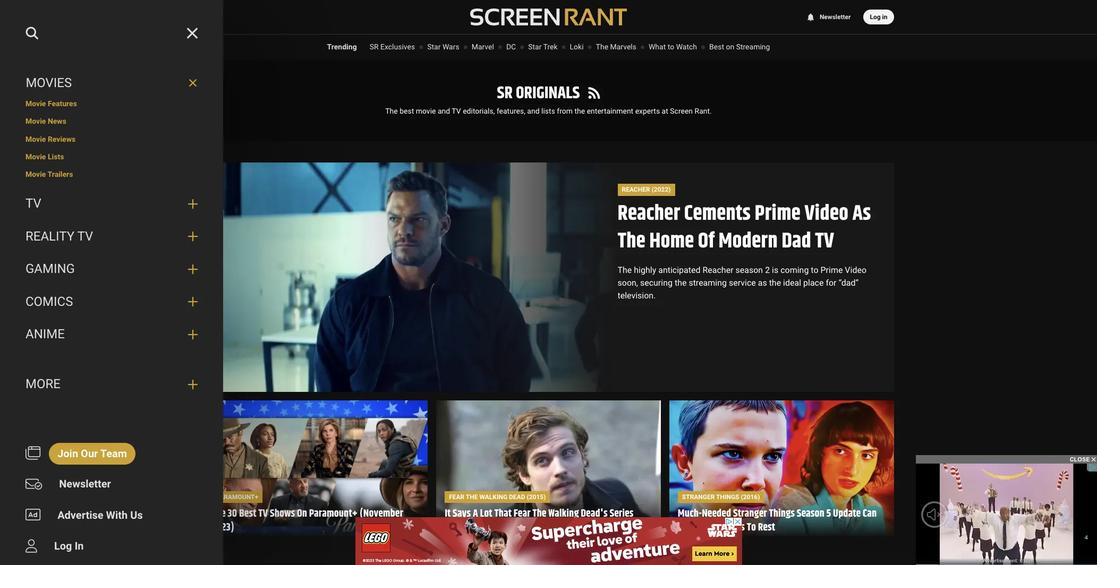 Task type: describe. For each thing, give the bounding box(es) containing it.
join our team link
[[49, 443, 136, 465]]

editorials,
[[463, 107, 495, 115]]

on
[[726, 43, 735, 51]]

dc link
[[506, 43, 516, 51]]

tv inside 'link'
[[26, 196, 41, 211]]

marvel
[[472, 43, 494, 51]]

best
[[400, 107, 414, 115]]

service
[[729, 278, 756, 288]]

gaming link
[[26, 262, 180, 278]]

close ✕
[[1070, 457, 1096, 463]]

star for star wars
[[427, 43, 441, 51]]

rant.
[[695, 107, 712, 115]]

is
[[772, 265, 779, 275]]

advertise with us link
[[49, 505, 151, 527]]

done
[[563, 520, 583, 536]]

sr originals the best movie and tv editorials, features, and lists from the entertainment experts at screen rant.
[[385, 80, 712, 115]]

prime inside "reacher (2022) reacher cements prime video as the home of modern dad tv"
[[755, 198, 801, 230]]

movie trailers link
[[26, 170, 198, 180]]

says
[[453, 506, 471, 523]]

entertainment
[[587, 107, 634, 115]]

0:05
[[1020, 558, 1031, 564]]

trek
[[543, 43, 558, 51]]

paramount+ the 30 best tv shows on paramount+ (november 2023)
[[212, 494, 403, 536]]

more
[[26, 377, 61, 392]]

star for star trek
[[528, 43, 542, 51]]

movie
[[416, 107, 436, 115]]

the marvels
[[596, 43, 637, 51]]

the inside the highly anticipated reacher season 2 is coming to prime video soon, securing the streaming service as the ideal place for "dad" television.
[[618, 265, 632, 275]]

movie lists link
[[26, 152, 198, 162]]

reacher (2022) reacher cements prime video as the home of modern dad tv
[[618, 186, 871, 258]]

trailers
[[48, 170, 73, 179]]

movies link
[[26, 75, 180, 91]]

lot
[[480, 506, 493, 523]]

advertisement region
[[355, 518, 742, 565]]

the highly anticipated reacher season 2 is coming to prime video soon, securing the streaming service as the ideal place for "dad" television.
[[618, 265, 867, 301]]

gaming
[[26, 262, 75, 276]]

what inside fear the walking dead (2015) it says a lot that fear the walking dead's series finale is what should've been done 5 years ago
[[479, 520, 498, 536]]

reacher cements prime video as the home of modern dad tv link
[[618, 198, 871, 258]]

movies
[[26, 75, 72, 90]]

ago
[[615, 520, 630, 536]]

as
[[758, 278, 767, 288]]

advertise
[[57, 509, 103, 522]]

0 vertical spatial to
[[668, 43, 675, 51]]

series
[[610, 506, 634, 523]]

jack reacher standing tall while captured in reacher season 2 image
[[203, 163, 618, 392]]

can
[[863, 506, 877, 523]]

place
[[804, 278, 824, 288]]

2 and from the left
[[527, 107, 540, 115]]

0 vertical spatial fear
[[449, 494, 465, 501]]

marvel link
[[472, 43, 494, 51]]

to inside the highly anticipated reacher season 2 is coming to prime video soon, securing the streaming service as the ideal place for "dad" television.
[[811, 265, 819, 275]]

0 horizontal spatial log in
[[54, 540, 84, 553]]

dead's
[[581, 506, 608, 523]]

30
[[228, 506, 237, 523]]

0 vertical spatial in
[[883, 13, 888, 21]]

television.
[[618, 291, 656, 301]]

reacher (2022) link
[[618, 184, 675, 196]]

anticipated
[[659, 265, 701, 275]]

0 vertical spatial newsletter link
[[806, 13, 851, 21]]

paramount+ link
[[212, 491, 263, 503]]

advertisement: 0:05
[[983, 558, 1031, 564]]

of
[[698, 225, 715, 258]]

sr exclusives link
[[370, 43, 415, 51]]

best inside paramount+ the 30 best tv shows on paramount+ (november 2023)
[[239, 506, 256, 523]]

0 vertical spatial walking
[[480, 494, 508, 501]]

tv link
[[26, 196, 180, 212]]

team
[[100, 448, 127, 460]]

(2022)
[[652, 186, 671, 194]]

coming
[[781, 265, 809, 275]]

the left marvels
[[596, 43, 609, 51]]

is
[[470, 520, 477, 536]]

✕
[[1092, 457, 1096, 463]]

age
[[693, 520, 708, 536]]

1 and from the left
[[438, 107, 450, 115]]

streaming
[[736, 43, 770, 51]]

fear the walking dead (2015) it says a lot that fear the walking dead's series finale is what should've been done 5 years ago
[[445, 494, 634, 536]]

close ✕ button
[[916, 455, 1097, 464]]

log in link
[[46, 536, 92, 558]]

1 vertical spatial stranger
[[733, 506, 767, 523]]

modern
[[719, 225, 778, 258]]

0 vertical spatial best
[[710, 43, 724, 51]]

1 horizontal spatial what
[[649, 43, 666, 51]]

1 vertical spatial newsletter
[[59, 478, 111, 491]]

movie news
[[26, 117, 66, 126]]

tv inside "link"
[[77, 229, 93, 244]]

1 vertical spatial paramount+
[[309, 506, 358, 523]]

1 vertical spatial in
[[75, 540, 84, 553]]

our
[[81, 448, 98, 460]]

0 vertical spatial log
[[870, 13, 881, 21]]

(2016)
[[741, 494, 760, 501]]

dead
[[509, 494, 525, 501]]

on
[[297, 506, 307, 523]]

join
[[57, 448, 78, 460]]

sr for exclusives
[[370, 43, 379, 51]]

the up a in the bottom of the page
[[466, 494, 478, 501]]

the marvels link
[[596, 43, 637, 51]]

what to watch
[[649, 43, 697, 51]]

reviews
[[48, 135, 76, 143]]

1 vertical spatial reacher
[[618, 198, 680, 230]]

2023)
[[212, 520, 234, 536]]

season
[[797, 506, 825, 523]]

5 inside fear the walking dead (2015) it says a lot that fear the walking dead's series finale is what should've been done 5 years ago
[[585, 520, 589, 536]]

1 vertical spatial walking
[[549, 506, 579, 523]]

streaming
[[689, 278, 727, 288]]

movie lists
[[26, 152, 64, 161]]

5 inside 'stranger things (2016) much-needed stranger things season 5 update can put age concerns to rest'
[[827, 506, 831, 523]]

close
[[1070, 457, 1090, 463]]

as
[[853, 198, 871, 230]]



Task type: vqa. For each thing, say whether or not it's contained in the screenshot.
Sony's Marvel movie release changes
no



Task type: locate. For each thing, give the bounding box(es) containing it.
the up highly
[[618, 225, 646, 258]]

1 horizontal spatial stranger
[[733, 506, 767, 523]]

season
[[736, 265, 763, 275]]

the right as
[[769, 278, 781, 288]]

what
[[649, 43, 666, 51], [479, 520, 498, 536]]

the 30 best tv shows on paramount+ (november 2023) link
[[212, 506, 419, 536]]

0 horizontal spatial things
[[716, 494, 740, 501]]

0 vertical spatial prime
[[755, 198, 801, 230]]

movie features link
[[26, 99, 198, 109]]

best left on
[[710, 43, 724, 51]]

the inside "reacher (2022) reacher cements prime video as the home of modern dad tv"
[[618, 225, 646, 258]]

originals
[[516, 80, 580, 106]]

5 right done
[[585, 520, 589, 536]]

stranger down (2016)
[[733, 506, 767, 523]]

0 horizontal spatial prime
[[755, 198, 801, 230]]

tv left shows
[[258, 506, 268, 523]]

for
[[826, 278, 837, 288]]

0 horizontal spatial 5
[[585, 520, 589, 536]]

tv down movie trailers
[[26, 196, 41, 211]]

the left 30
[[212, 506, 226, 523]]

2 vertical spatial reacher
[[703, 265, 734, 275]]

features
[[48, 99, 77, 108]]

1 horizontal spatial sr
[[497, 80, 513, 106]]

comics
[[26, 294, 73, 309]]

needed
[[702, 506, 731, 523]]

the right from
[[575, 107, 585, 115]]

0 horizontal spatial in
[[75, 540, 84, 553]]

1 vertical spatial fear
[[514, 506, 531, 523]]

reacher inside the highly anticipated reacher season 2 is coming to prime video soon, securing the streaming service as the ideal place for "dad" television.
[[703, 265, 734, 275]]

the left best
[[385, 107, 398, 115]]

0 vertical spatial video
[[805, 198, 849, 230]]

0 vertical spatial reacher
[[622, 186, 650, 194]]

tv right the reality
[[77, 229, 93, 244]]

reacher up streaming
[[703, 265, 734, 275]]

video
[[805, 198, 849, 230], [845, 265, 867, 275]]

fear the walking dead (2015) link
[[445, 491, 550, 503]]

reality tv
[[26, 229, 93, 244]]

0 horizontal spatial sr
[[370, 43, 379, 51]]

1 star from the left
[[427, 43, 441, 51]]

0 horizontal spatial star
[[427, 43, 441, 51]]

0 vertical spatial log in
[[870, 13, 888, 21]]

prime inside the highly anticipated reacher season 2 is coming to prime video soon, securing the streaming service as the ideal place for "dad" television.
[[821, 265, 843, 275]]

the down (2015)
[[533, 506, 547, 523]]

paramount+ right on
[[309, 506, 358, 523]]

1 horizontal spatial log
[[870, 13, 881, 21]]

1 horizontal spatial things
[[769, 506, 795, 523]]

update
[[833, 506, 861, 523]]

things left season
[[769, 506, 795, 523]]

1 vertical spatial newsletter link
[[51, 474, 120, 496]]

(november
[[360, 506, 403, 523]]

0 horizontal spatial what
[[479, 520, 498, 536]]

walking up lot
[[480, 494, 508, 501]]

movie for movie trailers
[[26, 170, 46, 179]]

the inside sr originals the best movie and tv editorials, features, and lists from the entertainment experts at screen rant.
[[385, 107, 398, 115]]

reality tv link
[[26, 229, 180, 245]]

1 horizontal spatial log in
[[870, 13, 888, 21]]

1 horizontal spatial to
[[811, 265, 819, 275]]

1 horizontal spatial paramount+
[[309, 506, 358, 523]]

to
[[747, 520, 756, 536]]

0 vertical spatial stranger
[[682, 494, 715, 501]]

trending
[[327, 43, 357, 51]]

what right is
[[479, 520, 498, 536]]

1 vertical spatial what
[[479, 520, 498, 536]]

1 vertical spatial prime
[[821, 265, 843, 275]]

the
[[596, 43, 609, 51], [385, 107, 398, 115], [618, 225, 646, 258], [618, 265, 632, 275], [466, 494, 478, 501], [212, 506, 226, 523], [533, 506, 547, 523]]

tv inside sr originals the best movie and tv editorials, features, and lists from the entertainment experts at screen rant.
[[452, 107, 461, 115]]

0 horizontal spatial newsletter
[[59, 478, 111, 491]]

0 vertical spatial what
[[649, 43, 666, 51]]

sr up 'features,'
[[497, 80, 513, 106]]

1 vertical spatial best
[[239, 506, 256, 523]]

movie for movie news
[[26, 117, 46, 126]]

eleven and mike from stranger things image
[[670, 401, 894, 544]]

0 horizontal spatial the
[[575, 107, 585, 115]]

reacher left (2022)
[[622, 186, 650, 194]]

4 movie from the top
[[26, 152, 46, 161]]

things up needed
[[716, 494, 740, 501]]

video inside "reacher (2022) reacher cements prime video as the home of modern dad tv"
[[805, 198, 849, 230]]

1 horizontal spatial star
[[528, 43, 542, 51]]

movie left lists
[[26, 152, 46, 161]]

"dad"
[[839, 278, 859, 288]]

watch
[[676, 43, 697, 51]]

movie news link
[[26, 117, 198, 127]]

tv inside "reacher (2022) reacher cements prime video as the home of modern dad tv"
[[815, 225, 835, 258]]

tv right dad
[[815, 225, 835, 258]]

screenrant logo image
[[470, 9, 627, 26]]

advertisement:
[[983, 558, 1019, 564]]

2 movie from the top
[[26, 117, 46, 126]]

walking left the dead's
[[549, 506, 579, 523]]

at
[[662, 107, 668, 115]]

advertise with us
[[57, 509, 143, 522]]

best on streaming link
[[710, 43, 770, 51]]

1 horizontal spatial newsletter
[[820, 13, 851, 21]]

star wars link
[[427, 43, 460, 51]]

0 horizontal spatial best
[[239, 506, 256, 523]]

stranger things (2016) much-needed stranger things season 5 update can put age concerns to rest
[[678, 494, 877, 536]]

0 vertical spatial paramount+
[[216, 494, 258, 501]]

1 vertical spatial to
[[811, 265, 819, 275]]

a
[[473, 506, 478, 523]]

1 vertical spatial sr
[[497, 80, 513, 106]]

video left as
[[805, 198, 849, 230]]

0 horizontal spatial fear
[[449, 494, 465, 501]]

1 horizontal spatial in
[[883, 13, 888, 21]]

best right 30
[[239, 506, 256, 523]]

the inside sr originals the best movie and tv editorials, features, and lists from the entertainment experts at screen rant.
[[575, 107, 585, 115]]

prime
[[755, 198, 801, 230], [821, 265, 843, 275]]

much-
[[678, 506, 702, 523]]

movie for movie reviews
[[26, 135, 46, 143]]

shows
[[270, 506, 295, 523]]

loki link
[[570, 43, 584, 51]]

that
[[494, 506, 512, 523]]

the up soon,
[[618, 265, 632, 275]]

home
[[650, 225, 694, 258]]

walking
[[480, 494, 508, 501], [549, 506, 579, 523]]

movie for movie lists
[[26, 152, 46, 161]]

to up place
[[811, 265, 819, 275]]

1 vertical spatial log
[[54, 540, 72, 553]]

the inside paramount+ the 30 best tv shows on paramount+ (november 2023)
[[212, 506, 226, 523]]

video player region
[[916, 464, 1097, 565]]

movie inside 'link'
[[26, 170, 46, 179]]

0 horizontal spatial stranger
[[682, 494, 715, 501]]

us
[[130, 509, 143, 522]]

paramount+ up 30
[[216, 494, 258, 501]]

3 movie from the top
[[26, 135, 46, 143]]

the down the anticipated
[[675, 278, 687, 288]]

star trek
[[528, 43, 558, 51]]

sr left the exclusives in the left of the page
[[370, 43, 379, 51]]

2 star from the left
[[528, 43, 542, 51]]

finale
[[445, 520, 468, 536]]

marvels
[[610, 43, 637, 51]]

5 movie from the top
[[26, 170, 46, 179]]

0 horizontal spatial and
[[438, 107, 450, 115]]

and right movie
[[438, 107, 450, 115]]

dad
[[782, 225, 811, 258]]

anime link
[[26, 327, 180, 343]]

fear up says
[[449, 494, 465, 501]]

video inside the highly anticipated reacher season 2 is coming to prime video soon, securing the streaming service as the ideal place for "dad" television.
[[845, 265, 867, 275]]

it
[[445, 506, 451, 523]]

tv inside paramount+ the 30 best tv shows on paramount+ (november 2023)
[[258, 506, 268, 523]]

dc
[[506, 43, 516, 51]]

0 vertical spatial newsletter
[[820, 13, 851, 21]]

and left 'lists'
[[527, 107, 540, 115]]

1 horizontal spatial the
[[675, 278, 687, 288]]

1 vertical spatial things
[[769, 506, 795, 523]]

fear down dead
[[514, 506, 531, 523]]

tv left the "editorials,"
[[452, 107, 461, 115]]

movie reviews
[[26, 135, 76, 143]]

in
[[883, 13, 888, 21], [75, 540, 84, 553]]

paramount+ shows - lawmen bass reeves, good fight, special ops lioness, frasier, tulsa king, 1883 image
[[203, 401, 428, 544]]

cements
[[684, 198, 751, 230]]

0 horizontal spatial to
[[668, 43, 675, 51]]

stranger things (2016) link
[[678, 491, 765, 503]]

1 horizontal spatial 5
[[827, 506, 831, 523]]

sr
[[370, 43, 379, 51], [497, 80, 513, 106]]

movie trailers
[[26, 170, 73, 179]]

tv
[[452, 107, 461, 115], [26, 196, 41, 211], [815, 225, 835, 258], [77, 229, 93, 244], [258, 506, 268, 523]]

0 vertical spatial things
[[716, 494, 740, 501]]

loki
[[570, 43, 584, 51]]

1 movie from the top
[[26, 99, 46, 108]]

reacher down reacher (2022) link
[[618, 198, 680, 230]]

movie left the news
[[26, 117, 46, 126]]

5
[[827, 506, 831, 523], [585, 520, 589, 536]]

newsletter link
[[806, 13, 851, 21], [51, 474, 120, 496]]

much-needed stranger things season 5 update can put age concerns to rest link
[[678, 506, 886, 536]]

2 horizontal spatial the
[[769, 278, 781, 288]]

securing
[[640, 278, 673, 288]]

1 horizontal spatial best
[[710, 43, 724, 51]]

5 left update
[[827, 506, 831, 523]]

movie up the movie lists
[[26, 135, 46, 143]]

movie features
[[26, 99, 77, 108]]

0 vertical spatial sr
[[370, 43, 379, 51]]

1 horizontal spatial walking
[[549, 506, 579, 523]]

1 horizontal spatial newsletter link
[[806, 13, 851, 21]]

0 horizontal spatial walking
[[480, 494, 508, 501]]

star left wars
[[427, 43, 441, 51]]

sr inside sr originals the best movie and tv editorials, features, and lists from the entertainment experts at screen rant.
[[497, 80, 513, 106]]

what to watch link
[[649, 43, 697, 51]]

reacher
[[622, 186, 650, 194], [618, 198, 680, 230], [703, 265, 734, 275]]

video up "dad"
[[845, 265, 867, 275]]

star left trek
[[528, 43, 542, 51]]

ideal
[[783, 278, 802, 288]]

lists
[[48, 152, 64, 161]]

things
[[716, 494, 740, 501], [769, 506, 795, 523]]

exclusives
[[381, 43, 415, 51]]

it says a lot that fear the walking dead's series finale is what should've been done 5 years ago link
[[445, 506, 653, 536]]

join our team
[[57, 448, 127, 460]]

movie reviews link
[[26, 135, 198, 144]]

1 horizontal spatial and
[[527, 107, 540, 115]]

to
[[668, 43, 675, 51], [811, 265, 819, 275]]

2
[[765, 265, 770, 275]]

1 vertical spatial log in
[[54, 540, 84, 553]]

should've
[[500, 520, 540, 536]]

0 horizontal spatial newsletter link
[[51, 474, 120, 496]]

0 horizontal spatial log
[[54, 540, 72, 553]]

1 horizontal spatial fear
[[514, 506, 531, 523]]

movie down the movie lists
[[26, 170, 46, 179]]

comics link
[[26, 294, 180, 310]]

what left watch on the right of the page
[[649, 43, 666, 51]]

star
[[427, 43, 441, 51], [528, 43, 542, 51]]

the
[[575, 107, 585, 115], [675, 278, 687, 288], [769, 278, 781, 288]]

1 horizontal spatial prime
[[821, 265, 843, 275]]

movie for movie features
[[26, 99, 46, 108]]

sr for originals
[[497, 80, 513, 106]]

movie up movie news
[[26, 99, 46, 108]]

sr exclusives
[[370, 43, 415, 51]]

1 vertical spatial video
[[845, 265, 867, 275]]

to left watch on the right of the page
[[668, 43, 675, 51]]

stranger up much-
[[682, 494, 715, 501]]

0 horizontal spatial paramount+
[[216, 494, 258, 501]]

troy looking at charlie in fear the walking dead season 8 episode 8 image
[[436, 401, 661, 544]]



